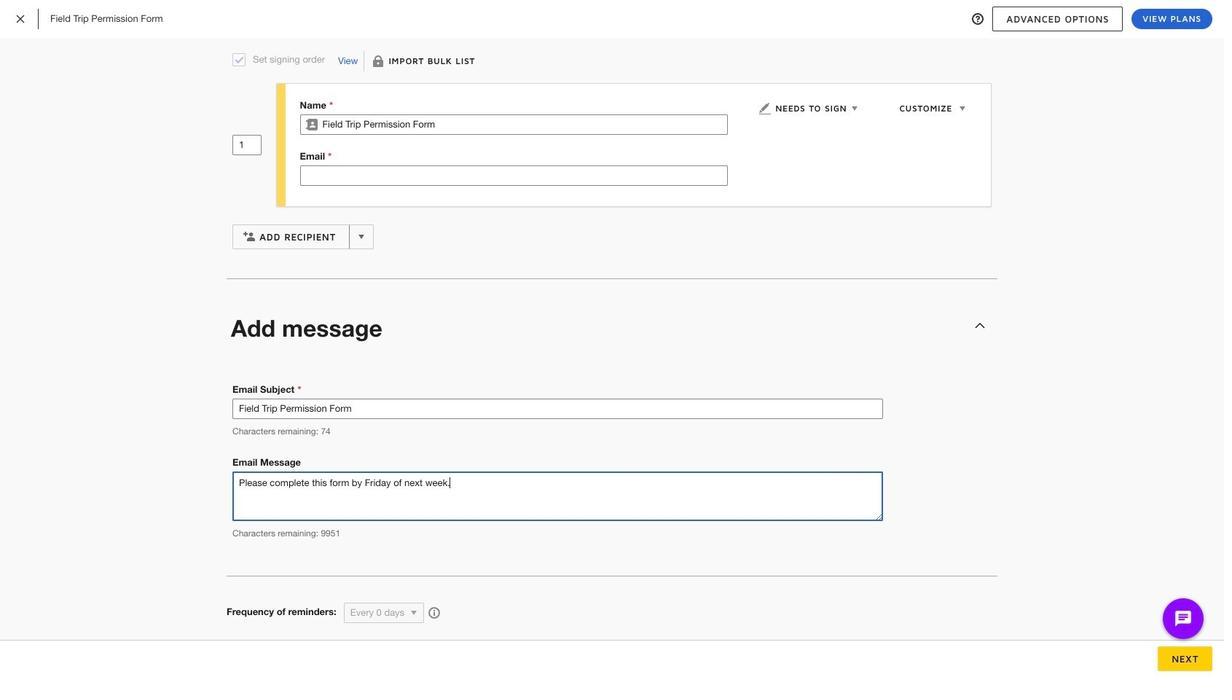 Task type: vqa. For each thing, say whether or not it's contained in the screenshot.
text field
yes



Task type: locate. For each thing, give the bounding box(es) containing it.
None number field
[[233, 136, 261, 155]]

Complete with DocuSign: text field
[[233, 400, 882, 418]]

Enter Message text field
[[233, 472, 883, 521]]

None text field
[[323, 115, 728, 134]]

None text field
[[301, 166, 728, 185]]



